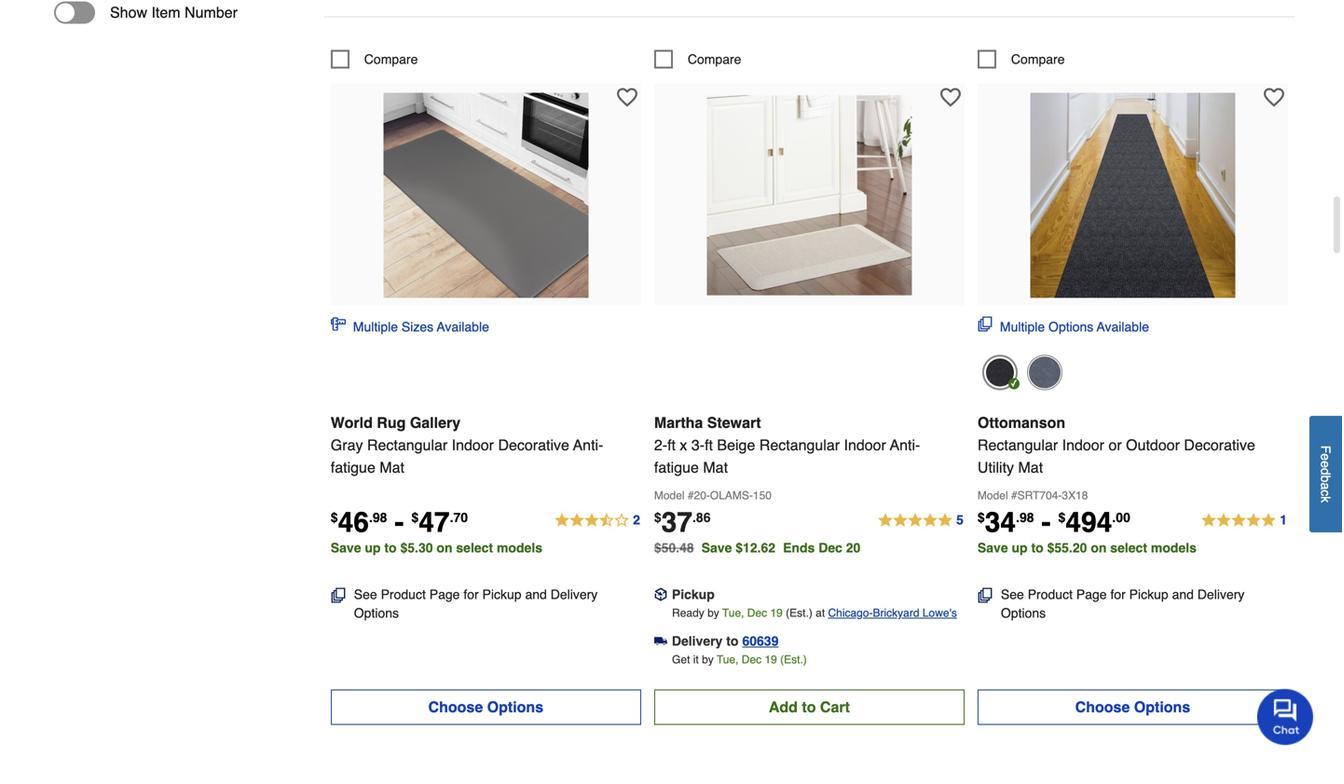 Task type: vqa. For each thing, say whether or not it's contained in the screenshot.
(Est.)
yes



Task type: describe. For each thing, give the bounding box(es) containing it.
multiple options available
[[1001, 319, 1150, 334]]

2 save from the left
[[702, 540, 732, 555]]

add to cart
[[769, 698, 850, 716]]

2 e from the top
[[1319, 461, 1334, 468]]

dec for 19
[[742, 653, 762, 666]]

model # 20-olams-150
[[655, 489, 772, 502]]

ottomanson
[[978, 414, 1066, 431]]

fatigue inside "world rug gallery gray rectangular indoor decorative anti- fatigue mat"
[[331, 459, 376, 476]]

5 button
[[878, 510, 965, 532]]

f
[[1319, 445, 1334, 453]]

# for ft
[[688, 489, 694, 502]]

2 product from the left
[[1028, 587, 1073, 602]]

chicago-brickyard lowe's button
[[829, 604, 958, 622]]

2-
[[655, 436, 668, 454]]

20-
[[694, 489, 711, 502]]

compare for 5014232397 element
[[688, 52, 742, 67]]

to left $55.20
[[1032, 540, 1044, 555]]

k
[[1319, 496, 1334, 503]]

heart outline image
[[1265, 87, 1285, 108]]

on for 47
[[437, 540, 453, 555]]

ends dec 20 element
[[783, 540, 869, 555]]

2 see product page for pickup and delivery options from the left
[[1002, 587, 1245, 621]]

get
[[672, 653, 691, 666]]

$ for 37
[[655, 510, 662, 525]]

martha stewart 2-ft x 3-ft beige rectangular indoor anti-fatigue mat image
[[707, 93, 912, 298]]

2 choose from the left
[[1076, 698, 1131, 716]]

3-
[[692, 436, 705, 454]]

$ 46 .98 - $ 47 .70
[[331, 506, 468, 538]]

add to cart button
[[655, 690, 965, 725]]

1 vertical spatial tue,
[[717, 653, 739, 666]]

was price $50.48 element
[[655, 536, 702, 555]]

1 choose from the left
[[429, 698, 483, 716]]

multiple for multiple sizes available
[[353, 319, 398, 334]]

select for 494
[[1111, 540, 1148, 555]]

2 pickup from the left
[[672, 587, 715, 602]]

0 vertical spatial 19
[[771, 607, 783, 620]]

get it by tue, dec 19 (est.)
[[672, 653, 807, 666]]

show
[[110, 4, 147, 21]]

outdoor
[[1127, 436, 1181, 454]]

multiple for multiple options available
[[1001, 319, 1046, 334]]

beige
[[718, 436, 756, 454]]

1 see product page for pickup and delivery options from the left
[[354, 587, 598, 621]]

2 button
[[554, 510, 642, 532]]

models for 494
[[1152, 540, 1197, 555]]

add
[[769, 698, 798, 716]]

model for rectangular indoor or outdoor decorative utility mat
[[978, 489, 1009, 502]]

2 $ from the left
[[412, 510, 419, 525]]

1 vertical spatial 19
[[765, 653, 778, 666]]

model for 2-ft x 3-ft beige rectangular indoor anti- fatigue mat
[[655, 489, 685, 502]]

$50.48
[[655, 540, 695, 555]]

$50.48 save $12.62 ends dec 20
[[655, 540, 861, 555]]

1 page from the left
[[430, 587, 460, 602]]

stewart
[[708, 414, 762, 431]]

1 for from the left
[[464, 587, 479, 602]]

2 see from the left
[[1002, 587, 1025, 602]]

ready
[[672, 607, 705, 620]]

0 vertical spatial by
[[708, 607, 720, 620]]

decorative inside "world rug gallery gray rectangular indoor decorative anti- fatigue mat"
[[498, 436, 570, 454]]

olams-
[[711, 489, 753, 502]]

select for 47
[[456, 540, 493, 555]]

1 choose options from the left
[[429, 698, 544, 716]]

x
[[680, 436, 688, 454]]

60639
[[743, 634, 779, 648]]

1 vertical spatial (est.)
[[781, 653, 807, 666]]

b
[[1319, 475, 1334, 482]]

delivery to 60639
[[672, 634, 779, 648]]

ready by tue, dec 19 (est.) at chicago-brickyard lowe's
[[672, 607, 958, 620]]

indoor inside martha stewart 2-ft x 3-ft beige rectangular indoor anti- fatigue mat
[[845, 436, 887, 454]]

actual price $37.86 element
[[655, 506, 711, 538]]

$12.62
[[736, 540, 776, 555]]

save for 46
[[331, 540, 361, 555]]

$55.20
[[1048, 540, 1088, 555]]

or
[[1109, 436, 1123, 454]]

1 pickup from the left
[[483, 587, 522, 602]]

savings save $12.62 element
[[702, 540, 869, 555]]

chat invite button image
[[1258, 688, 1315, 745]]

truck filled image
[[655, 635, 668, 648]]

2 for from the left
[[1111, 587, 1126, 602]]

ottomanson rectangular indoor or outdoor decorative utility mat
[[978, 414, 1256, 476]]

f e e d b a c k
[[1319, 445, 1334, 503]]

multiple options available link
[[978, 316, 1150, 336]]

.00
[[1113, 510, 1131, 525]]

save up to $55.20 on select models
[[978, 540, 1197, 555]]

2 choose options link from the left
[[978, 690, 1289, 725]]

1 e from the top
[[1319, 453, 1334, 461]]

- for 494
[[1042, 506, 1052, 538]]

47
[[419, 506, 450, 538]]

$ for 46
[[331, 510, 338, 525]]

martha
[[655, 414, 703, 431]]

.98 for 46
[[369, 510, 387, 525]]

37
[[662, 506, 693, 538]]

rectangular inside "world rug gallery gray rectangular indoor decorative anti- fatigue mat"
[[367, 436, 448, 454]]

5013948265 element
[[978, 50, 1066, 68]]

a
[[1319, 482, 1334, 490]]

ottomanson rectangular indoor or outdoor decorative utility mat image
[[1031, 93, 1236, 298]]

at
[[816, 607, 826, 620]]

rectangular inside ottomanson rectangular indoor or outdoor decorative utility mat
[[978, 436, 1059, 454]]

srt704-
[[1018, 489, 1063, 502]]



Task type: locate. For each thing, give the bounding box(es) containing it.
2 - from the left
[[1042, 506, 1052, 538]]

1 horizontal spatial .98
[[1017, 510, 1035, 525]]

2 vertical spatial dec
[[742, 653, 762, 666]]

compare inside 5001593035 element
[[364, 52, 418, 67]]

for down save up to $5.30 on select models at the bottom
[[464, 587, 479, 602]]

tue, down delivery to 60639
[[717, 653, 739, 666]]

to right add
[[802, 698, 816, 716]]

0 horizontal spatial and
[[525, 587, 547, 602]]

5 stars image containing 1
[[1201, 510, 1289, 532]]

1 horizontal spatial model
[[978, 489, 1009, 502]]

models for 47
[[497, 540, 543, 555]]

select down .00
[[1111, 540, 1148, 555]]

2 ft from the left
[[705, 436, 713, 454]]

dec for 20
[[819, 540, 843, 555]]

1 vertical spatial by
[[702, 653, 714, 666]]

1 mat from the left
[[380, 459, 405, 476]]

# for utility
[[1012, 489, 1018, 502]]

decorative inside ottomanson rectangular indoor or outdoor decorative utility mat
[[1185, 436, 1256, 454]]

1 save from the left
[[331, 540, 361, 555]]

c
[[1319, 490, 1334, 496]]

.98
[[369, 510, 387, 525], [1017, 510, 1035, 525]]

indoor inside ottomanson rectangular indoor or outdoor decorative utility mat
[[1063, 436, 1105, 454]]

rectangular down rug
[[367, 436, 448, 454]]

1 horizontal spatial see
[[1002, 587, 1025, 602]]

2 up from the left
[[1012, 540, 1028, 555]]

mat down rug
[[380, 459, 405, 476]]

available
[[437, 319, 489, 334], [1098, 319, 1150, 334]]

2 heart outline image from the left
[[941, 87, 961, 108]]

1 horizontal spatial for
[[1111, 587, 1126, 602]]

3 compare from the left
[[1012, 52, 1066, 67]]

0 horizontal spatial for
[[464, 587, 479, 602]]

0 horizontal spatial models
[[497, 540, 543, 555]]

world rug gallery gray rectangular indoor decorative anti- fatigue mat
[[331, 414, 604, 476]]

1 horizontal spatial -
[[1042, 506, 1052, 538]]

(est.) left at
[[786, 607, 813, 620]]

1 horizontal spatial save
[[702, 540, 732, 555]]

anti-
[[573, 436, 604, 454], [891, 436, 921, 454]]

1 horizontal spatial fatigue
[[655, 459, 699, 476]]

1 horizontal spatial pickup
[[672, 587, 715, 602]]

tue, up delivery to 60639
[[723, 607, 745, 620]]

product
[[381, 587, 426, 602], [1028, 587, 1073, 602]]

it
[[694, 653, 699, 666]]

gray
[[331, 436, 363, 454]]

save down 34 at the bottom
[[978, 540, 1009, 555]]

1 select from the left
[[456, 540, 493, 555]]

0 horizontal spatial anti-
[[573, 436, 604, 454]]

19
[[771, 607, 783, 620], [765, 653, 778, 666]]

1 horizontal spatial on
[[1091, 540, 1107, 555]]

.98 inside $ 46 .98 - $ 47 .70
[[369, 510, 387, 525]]

- for 47
[[395, 506, 404, 538]]

0 horizontal spatial #
[[688, 489, 694, 502]]

0 horizontal spatial page
[[430, 587, 460, 602]]

0 horizontal spatial product
[[381, 587, 426, 602]]

5014232397 element
[[655, 50, 742, 68]]

1 # from the left
[[688, 489, 694, 502]]

$ 34 .98 - $ 494 .00
[[978, 506, 1131, 538]]

mat inside ottomanson rectangular indoor or outdoor decorative utility mat
[[1019, 459, 1044, 476]]

0 horizontal spatial -
[[395, 506, 404, 538]]

0 horizontal spatial choose
[[429, 698, 483, 716]]

ft right x
[[705, 436, 713, 454]]

2 horizontal spatial compare
[[1012, 52, 1066, 67]]

1 model from the left
[[655, 489, 685, 502]]

models
[[497, 540, 543, 555], [1152, 540, 1197, 555]]

1 horizontal spatial see product page for pickup and delivery options
[[1002, 587, 1245, 621]]

compare inside 5014232397 element
[[688, 52, 742, 67]]

lowe's
[[923, 607, 958, 620]]

1 horizontal spatial anti-
[[891, 436, 921, 454]]

sizes
[[402, 319, 434, 334]]

$34.98-$494.00 element
[[978, 506, 1131, 538]]

1 anti- from the left
[[573, 436, 604, 454]]

gray image
[[1028, 355, 1063, 390]]

0 vertical spatial (est.)
[[786, 607, 813, 620]]

1 up from the left
[[365, 540, 381, 555]]

model up 37
[[655, 489, 685, 502]]

indoor
[[452, 436, 494, 454], [845, 436, 887, 454], [1063, 436, 1105, 454]]

0 horizontal spatial up
[[365, 540, 381, 555]]

1 horizontal spatial #
[[1012, 489, 1018, 502]]

0 horizontal spatial choose options
[[429, 698, 544, 716]]

2 horizontal spatial indoor
[[1063, 436, 1105, 454]]

46
[[338, 506, 369, 538]]

mat up model # 20-olams-150 at the bottom
[[704, 459, 728, 476]]

heart outline image
[[617, 87, 638, 108], [941, 87, 961, 108]]

(est.)
[[786, 607, 813, 620], [781, 653, 807, 666]]

1 horizontal spatial models
[[1152, 540, 1197, 555]]

5 stars image for 37
[[878, 510, 965, 532]]

1 rectangular from the left
[[367, 436, 448, 454]]

model # srt704-3x18
[[978, 489, 1089, 502]]

1 see from the left
[[354, 587, 377, 602]]

0 horizontal spatial .98
[[369, 510, 387, 525]]

on for 494
[[1091, 540, 1107, 555]]

world
[[331, 414, 373, 431]]

see down 34 at the bottom
[[1002, 587, 1025, 602]]

2 on from the left
[[1091, 540, 1107, 555]]

compare inside 5013948265 element
[[1012, 52, 1066, 67]]

number
[[185, 4, 238, 21]]

product down $5.30 in the bottom of the page
[[381, 587, 426, 602]]

dec
[[819, 540, 843, 555], [748, 607, 768, 620], [742, 653, 762, 666]]

on down 494
[[1091, 540, 1107, 555]]

show item number
[[110, 4, 238, 21]]

2
[[633, 512, 641, 527]]

utility
[[978, 459, 1015, 476]]

#
[[688, 489, 694, 502], [1012, 489, 1018, 502]]

5 stars image
[[878, 510, 965, 532], [1201, 510, 1289, 532]]

mat inside "world rug gallery gray rectangular indoor decorative anti- fatigue mat"
[[380, 459, 405, 476]]

5
[[957, 512, 964, 527]]

1 horizontal spatial product
[[1028, 587, 1073, 602]]

see product page for pickup and delivery options down save up to $5.30 on select models at the bottom
[[354, 587, 598, 621]]

1 5 stars image from the left
[[878, 510, 965, 532]]

delivery up 'it'
[[672, 634, 723, 648]]

1 horizontal spatial decorative
[[1185, 436, 1256, 454]]

page down save up to $5.30 on select models at the bottom
[[430, 587, 460, 602]]

3 rectangular from the left
[[978, 436, 1059, 454]]

dec left 20
[[819, 540, 843, 555]]

d
[[1319, 468, 1334, 475]]

e
[[1319, 453, 1334, 461], [1319, 461, 1334, 468]]

1 .98 from the left
[[369, 510, 387, 525]]

5 stars image containing 5
[[878, 510, 965, 532]]

1 vertical spatial dec
[[748, 607, 768, 620]]

compare for 5001593035 element
[[364, 52, 418, 67]]

cart
[[821, 698, 850, 716]]

model up 34 at the bottom
[[978, 489, 1009, 502]]

and
[[525, 587, 547, 602], [1173, 587, 1195, 602]]

to up get it by tue, dec 19 (est.)
[[727, 634, 739, 648]]

chicago-
[[829, 607, 873, 620]]

2 anti- from the left
[[891, 436, 921, 454]]

$ 37 .86
[[655, 506, 711, 538]]

3 $ from the left
[[655, 510, 662, 525]]

anti- inside "world rug gallery gray rectangular indoor decorative anti- fatigue mat"
[[573, 436, 604, 454]]

.98 inside $ 34 .98 - $ 494 .00
[[1017, 510, 1035, 525]]

brickyard
[[873, 607, 920, 620]]

0 horizontal spatial available
[[437, 319, 489, 334]]

tue,
[[723, 607, 745, 620], [717, 653, 739, 666]]

page down save up to $55.20 on select models
[[1077, 587, 1108, 602]]

3x18
[[1063, 489, 1089, 502]]

fatigue inside martha stewart 2-ft x 3-ft beige rectangular indoor anti- fatigue mat
[[655, 459, 699, 476]]

.70
[[450, 510, 468, 525]]

34
[[986, 506, 1017, 538]]

1 on from the left
[[437, 540, 453, 555]]

150
[[753, 489, 772, 502]]

0 horizontal spatial select
[[456, 540, 493, 555]]

save down 46
[[331, 540, 361, 555]]

anti- up 5 button
[[891, 436, 921, 454]]

1 horizontal spatial mat
[[704, 459, 728, 476]]

3 indoor from the left
[[1063, 436, 1105, 454]]

0 horizontal spatial see product page for pickup and delivery options
[[354, 587, 598, 621]]

page
[[430, 587, 460, 602], [1077, 587, 1108, 602]]

pickup down save up to $55.20 on select models
[[1130, 587, 1169, 602]]

1 models from the left
[[497, 540, 543, 555]]

5 $ from the left
[[1059, 510, 1066, 525]]

1 horizontal spatial choose
[[1076, 698, 1131, 716]]

# up .86 at the bottom right
[[688, 489, 694, 502]]

0 vertical spatial tue,
[[723, 607, 745, 620]]

2 rectangular from the left
[[760, 436, 840, 454]]

1 horizontal spatial multiple
[[1001, 319, 1046, 334]]

multiple up gray "icon"
[[1001, 319, 1046, 334]]

available for multiple options available
[[1098, 319, 1150, 334]]

.86
[[693, 510, 711, 525]]

2 select from the left
[[1111, 540, 1148, 555]]

save up to $5.30 on select models
[[331, 540, 543, 555]]

2 decorative from the left
[[1185, 436, 1256, 454]]

1 choose options link from the left
[[331, 690, 642, 725]]

(est.) up add
[[781, 653, 807, 666]]

3 mat from the left
[[1019, 459, 1044, 476]]

dec up 60639
[[748, 607, 768, 620]]

show item number element
[[54, 1, 238, 24]]

1 indoor from the left
[[452, 436, 494, 454]]

up
[[365, 540, 381, 555], [1012, 540, 1028, 555]]

to inside button
[[802, 698, 816, 716]]

$5.30
[[401, 540, 433, 555]]

1 horizontal spatial page
[[1077, 587, 1108, 602]]

2 available from the left
[[1098, 319, 1150, 334]]

up for 46
[[365, 540, 381, 555]]

compare for 5013948265 element
[[1012, 52, 1066, 67]]

$46.98-$47.70 element
[[331, 506, 468, 538]]

on
[[437, 540, 453, 555], [1091, 540, 1107, 555]]

save down .86 at the bottom right
[[702, 540, 732, 555]]

multiple sizes available link
[[331, 316, 489, 336]]

ends
[[783, 540, 815, 555]]

3 save from the left
[[978, 540, 1009, 555]]

2 mat from the left
[[704, 459, 728, 476]]

1 heart outline image from the left
[[617, 87, 638, 108]]

2 compare from the left
[[688, 52, 742, 67]]

0 horizontal spatial fatigue
[[331, 459, 376, 476]]

3.5 stars image
[[554, 510, 642, 532]]

$ down gray
[[331, 510, 338, 525]]

1 horizontal spatial delivery
[[672, 634, 723, 648]]

0 horizontal spatial indoor
[[452, 436, 494, 454]]

20
[[847, 540, 861, 555]]

5001593035 element
[[331, 50, 418, 68]]

0 horizontal spatial heart outline image
[[617, 87, 638, 108]]

0 horizontal spatial mat
[[380, 459, 405, 476]]

2 horizontal spatial delivery
[[1198, 587, 1245, 602]]

available for multiple sizes available
[[437, 319, 489, 334]]

0 horizontal spatial ft
[[668, 436, 676, 454]]

up down 34 at the bottom
[[1012, 540, 1028, 555]]

$ right 2
[[655, 510, 662, 525]]

0 horizontal spatial save
[[331, 540, 361, 555]]

rectangular up 150
[[760, 436, 840, 454]]

19 down 60639
[[765, 653, 778, 666]]

options
[[1049, 319, 1094, 334], [354, 606, 399, 621], [1002, 606, 1047, 621], [487, 698, 544, 716], [1135, 698, 1191, 716]]

1 horizontal spatial choose options link
[[978, 690, 1289, 725]]

pickup up the "ready" at the bottom right of the page
[[672, 587, 715, 602]]

2 and from the left
[[1173, 587, 1195, 602]]

ft left x
[[668, 436, 676, 454]]

2 page from the left
[[1077, 587, 1108, 602]]

dec down 60639 button
[[742, 653, 762, 666]]

1 horizontal spatial heart outline image
[[941, 87, 961, 108]]

delivery down 3.5 stars image
[[551, 587, 598, 602]]

rectangular inside martha stewart 2-ft x 3-ft beige rectangular indoor anti- fatigue mat
[[760, 436, 840, 454]]

0 horizontal spatial on
[[437, 540, 453, 555]]

see down 46
[[354, 587, 377, 602]]

up down 46
[[365, 540, 381, 555]]

indoor inside "world rug gallery gray rectangular indoor decorative anti- fatigue mat"
[[452, 436, 494, 454]]

2 model from the left
[[978, 489, 1009, 502]]

on down the 47 on the bottom left
[[437, 540, 453, 555]]

to
[[385, 540, 397, 555], [1032, 540, 1044, 555], [727, 634, 739, 648], [802, 698, 816, 716]]

pickup image
[[655, 588, 668, 601]]

1 horizontal spatial and
[[1173, 587, 1195, 602]]

1 horizontal spatial ft
[[705, 436, 713, 454]]

2 horizontal spatial rectangular
[[978, 436, 1059, 454]]

0 vertical spatial dec
[[819, 540, 843, 555]]

save for 34
[[978, 540, 1009, 555]]

1 multiple from the left
[[353, 319, 398, 334]]

0 horizontal spatial compare
[[364, 52, 418, 67]]

delivery
[[551, 587, 598, 602], [1198, 587, 1245, 602], [672, 634, 723, 648]]

world rug gallery gray rectangular indoor decorative anti-fatigue mat image
[[384, 93, 589, 298]]

choose options
[[429, 698, 544, 716], [1076, 698, 1191, 716]]

e up b at bottom
[[1319, 461, 1334, 468]]

1 compare from the left
[[364, 52, 418, 67]]

1
[[1281, 512, 1288, 527]]

2 .98 from the left
[[1017, 510, 1035, 525]]

mat
[[380, 459, 405, 476], [704, 459, 728, 476], [1019, 459, 1044, 476]]

1 - from the left
[[395, 506, 404, 538]]

- down srt704-
[[1042, 506, 1052, 538]]

black image
[[983, 355, 1018, 390]]

0 horizontal spatial delivery
[[551, 587, 598, 602]]

fatigue down x
[[655, 459, 699, 476]]

rectangular
[[367, 436, 448, 454], [760, 436, 840, 454], [978, 436, 1059, 454]]

2 horizontal spatial save
[[978, 540, 1009, 555]]

e up d
[[1319, 453, 1334, 461]]

2 models from the left
[[1152, 540, 1197, 555]]

0 horizontal spatial decorative
[[498, 436, 570, 454]]

1 $ from the left
[[331, 510, 338, 525]]

$ for 34
[[978, 510, 986, 525]]

$ right 5
[[978, 510, 986, 525]]

gallery
[[410, 414, 461, 431]]

fatigue
[[331, 459, 376, 476], [655, 459, 699, 476]]

choose
[[429, 698, 483, 716], [1076, 698, 1131, 716]]

2 # from the left
[[1012, 489, 1018, 502]]

$
[[331, 510, 338, 525], [412, 510, 419, 525], [655, 510, 662, 525], [978, 510, 986, 525], [1059, 510, 1066, 525]]

0 horizontal spatial pickup
[[483, 587, 522, 602]]

by right 'it'
[[702, 653, 714, 666]]

1 horizontal spatial indoor
[[845, 436, 887, 454]]

0 horizontal spatial model
[[655, 489, 685, 502]]

by
[[708, 607, 720, 620], [702, 653, 714, 666]]

mat inside martha stewart 2-ft x 3-ft beige rectangular indoor anti- fatigue mat
[[704, 459, 728, 476]]

pickup
[[483, 587, 522, 602], [672, 587, 715, 602], [1130, 587, 1169, 602]]

multiple sizes available
[[353, 319, 489, 334]]

select down .70
[[456, 540, 493, 555]]

anti- inside martha stewart 2-ft x 3-ft beige rectangular indoor anti- fatigue mat
[[891, 436, 921, 454]]

1 horizontal spatial select
[[1111, 540, 1148, 555]]

f e e d b a c k button
[[1310, 416, 1343, 532]]

- up $5.30 in the bottom of the page
[[395, 506, 404, 538]]

1 horizontal spatial rectangular
[[760, 436, 840, 454]]

1 available from the left
[[437, 319, 489, 334]]

5 stars image for 34
[[1201, 510, 1289, 532]]

for
[[464, 587, 479, 602], [1111, 587, 1126, 602]]

fatigue down gray
[[331, 459, 376, 476]]

3 pickup from the left
[[1130, 587, 1169, 602]]

rectangular down the ottomanson
[[978, 436, 1059, 454]]

up for 34
[[1012, 540, 1028, 555]]

1 product from the left
[[381, 587, 426, 602]]

2 horizontal spatial mat
[[1019, 459, 1044, 476]]

0 horizontal spatial 5 stars image
[[878, 510, 965, 532]]

19 up 60639 button
[[771, 607, 783, 620]]

delivery down 1 button
[[1198, 587, 1245, 602]]

# up 34 at the bottom
[[1012, 489, 1018, 502]]

see
[[354, 587, 377, 602], [1002, 587, 1025, 602]]

see product page for pickup and delivery options down save up to $55.20 on select models
[[1002, 587, 1245, 621]]

choose options link
[[331, 690, 642, 725], [978, 690, 1289, 725]]

1 horizontal spatial available
[[1098, 319, 1150, 334]]

1 horizontal spatial choose options
[[1076, 698, 1191, 716]]

$ up $5.30 in the bottom of the page
[[412, 510, 419, 525]]

martha stewart 2-ft x 3-ft beige rectangular indoor anti- fatigue mat
[[655, 414, 921, 476]]

.98 for 34
[[1017, 510, 1035, 525]]

1 button
[[1201, 510, 1289, 532]]

0 horizontal spatial choose options link
[[331, 690, 642, 725]]

.98 left the 47 on the bottom left
[[369, 510, 387, 525]]

2 horizontal spatial pickup
[[1130, 587, 1169, 602]]

.98 down model # srt704-3x18
[[1017, 510, 1035, 525]]

$ down 3x18
[[1059, 510, 1066, 525]]

2 multiple from the left
[[1001, 319, 1046, 334]]

mat up model # srt704-3x18
[[1019, 459, 1044, 476]]

pickup down save up to $5.30 on select models at the bottom
[[483, 587, 522, 602]]

2 5 stars image from the left
[[1201, 510, 1289, 532]]

multiple left sizes
[[353, 319, 398, 334]]

1 horizontal spatial compare
[[688, 52, 742, 67]]

60639 button
[[743, 632, 779, 650]]

0 horizontal spatial see
[[354, 587, 377, 602]]

rug
[[377, 414, 406, 431]]

by right the "ready" at the bottom right of the page
[[708, 607, 720, 620]]

to left $5.30 in the bottom of the page
[[385, 540, 397, 555]]

1 horizontal spatial 5 stars image
[[1201, 510, 1289, 532]]

anti- left 2-
[[573, 436, 604, 454]]

$ inside $ 37 .86
[[655, 510, 662, 525]]

494
[[1066, 506, 1113, 538]]

1 ft from the left
[[668, 436, 676, 454]]

item
[[152, 4, 181, 21]]

for down save up to $55.20 on select models
[[1111, 587, 1126, 602]]

1 horizontal spatial up
[[1012, 540, 1028, 555]]

product down $55.20
[[1028, 587, 1073, 602]]

0 horizontal spatial multiple
[[353, 319, 398, 334]]

1 and from the left
[[525, 587, 547, 602]]

4 $ from the left
[[978, 510, 986, 525]]

2 indoor from the left
[[845, 436, 887, 454]]

0 horizontal spatial rectangular
[[367, 436, 448, 454]]

2 choose options from the left
[[1076, 698, 1191, 716]]

1 fatigue from the left
[[331, 459, 376, 476]]

2 fatigue from the left
[[655, 459, 699, 476]]

1 decorative from the left
[[498, 436, 570, 454]]



